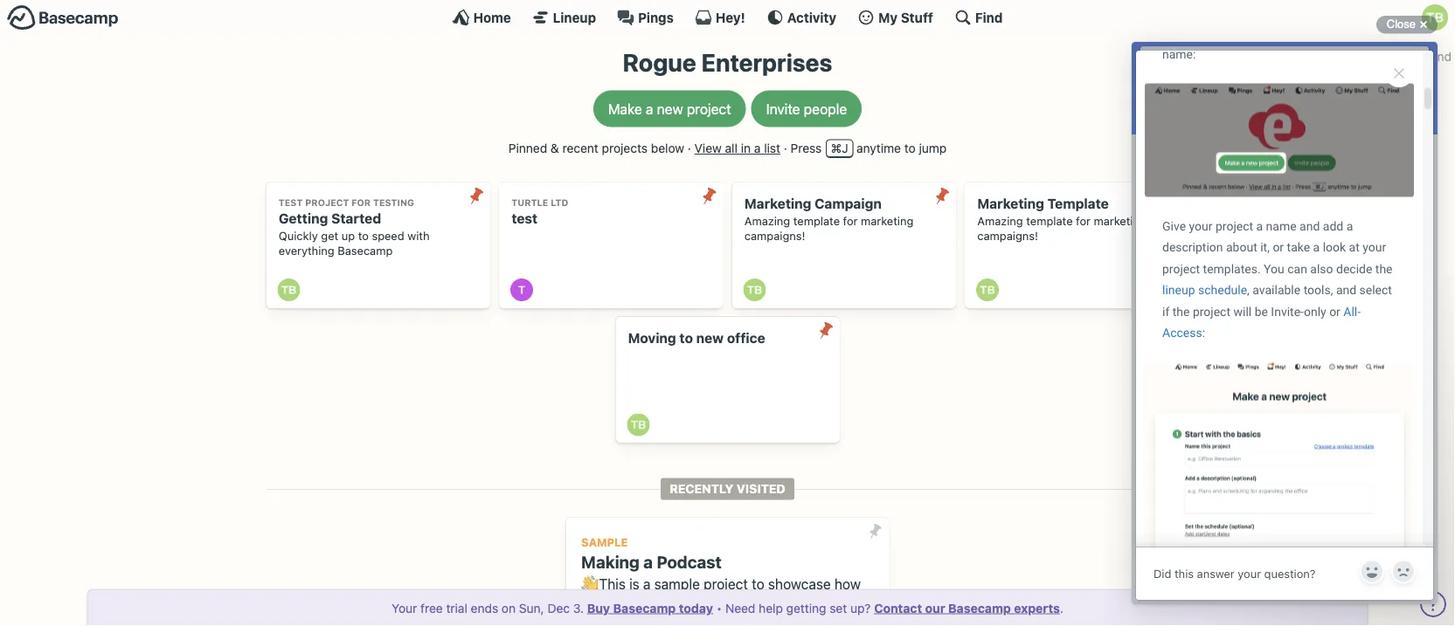 Task type: vqa. For each thing, say whether or not it's contained in the screenshot.
Welcome the deer to the carnival link
no



Task type: describe. For each thing, give the bounding box(es) containing it.
project inside "sample making a podcast 👋 this is a sample project to showcase how we use basecamp to make a podcast called rework. take a look around and explore!"
[[704, 576, 748, 593]]

pings
[[638, 10, 674, 25]]

to left •
[[699, 594, 712, 611]]

sample making a podcast 👋 this is a sample project to showcase how we use basecamp to make a podcast called rework. take a look around and explore!
[[581, 537, 861, 627]]

new for a
[[657, 101, 683, 117]]

⌘ j anytime to jump
[[831, 141, 947, 156]]

our
[[925, 601, 946, 616]]

we
[[581, 594, 599, 611]]

around
[[721, 612, 766, 627]]

for for marketing template
[[1076, 215, 1091, 228]]

template
[[1048, 196, 1109, 212]]

0 vertical spatial project
[[687, 101, 731, 117]]

to left "jump" at the right top of page
[[905, 141, 916, 156]]

trial
[[446, 601, 468, 616]]

to inside the test project for testing getting started quickly get up to speed with everything basecamp
[[358, 230, 369, 243]]

3.
[[573, 601, 584, 616]]

projects
[[602, 141, 648, 156]]

need
[[726, 601, 756, 616]]

recent
[[563, 141, 599, 156]]

podcast
[[657, 553, 722, 572]]

invite
[[766, 101, 800, 117]]

sample
[[655, 576, 700, 593]]

with
[[408, 230, 430, 243]]

terry image
[[511, 279, 533, 302]]

template for campaign
[[794, 215, 840, 228]]

my stuff button
[[858, 9, 934, 26]]

rogue enterprises
[[623, 48, 833, 77]]

rework.
[[581, 612, 643, 627]]

moving to new office link
[[616, 317, 840, 443]]

everything
[[279, 244, 335, 257]]

pinned
[[509, 141, 547, 156]]

press
[[791, 141, 822, 156]]

adminland
[[1393, 49, 1452, 63]]

recently visited
[[670, 482, 786, 497]]

testing
[[373, 197, 414, 208]]

close button
[[1377, 14, 1438, 35]]

amazing for marketing campaign
[[745, 215, 791, 228]]

basecamp down is
[[613, 601, 676, 616]]

all
[[725, 141, 738, 156]]

· press
[[784, 141, 822, 156]]

ends
[[471, 601, 498, 616]]

2 · from the left
[[784, 141, 787, 156]]

for inside the test project for testing getting started quickly get up to speed with everything basecamp
[[352, 197, 371, 208]]

activity
[[788, 10, 837, 25]]

a right in on the top right
[[754, 141, 761, 156]]

make
[[716, 594, 750, 611]]

switch accounts image
[[7, 4, 119, 31]]

list
[[764, 141, 781, 156]]

people
[[804, 101, 847, 117]]

a right making
[[644, 553, 653, 572]]

test project for testing getting started quickly get up to speed with everything basecamp
[[279, 197, 430, 257]]

turtle
[[512, 197, 548, 208]]

rogue
[[623, 48, 696, 77]]

today
[[679, 601, 713, 616]]

lineup
[[553, 10, 596, 25]]

campaign
[[815, 196, 882, 212]]

get
[[321, 230, 338, 243]]

sun,
[[519, 601, 544, 616]]

home link
[[453, 9, 511, 26]]

find button
[[955, 9, 1003, 26]]

my stuff
[[879, 10, 934, 25]]

marketing for template
[[1094, 215, 1147, 228]]

tim burton image for amazing template for marketing campaigns!
[[744, 279, 766, 302]]

marketing template amazing template for marketing campaigns!
[[978, 196, 1147, 243]]

lineup link
[[532, 9, 596, 26]]

marketing for marketing campaign
[[745, 196, 812, 212]]

your free trial ends on sun, dec  3. buy basecamp today • need help getting set up? contact our basecamp experts .
[[392, 601, 1064, 616]]

template for template
[[1027, 215, 1073, 228]]

contact
[[874, 601, 922, 616]]

.
[[1060, 601, 1064, 616]]

on
[[502, 601, 516, 616]]

make
[[608, 101, 642, 117]]

activity link
[[767, 9, 837, 26]]

j
[[842, 141, 849, 156]]

find
[[976, 10, 1003, 25]]

hey! button
[[695, 9, 746, 26]]

tim burton image for getting started
[[278, 279, 300, 302]]

invite people
[[766, 101, 847, 117]]

new for to
[[697, 331, 724, 347]]

quickly
[[279, 230, 318, 243]]

moving
[[628, 331, 676, 347]]

dec
[[548, 601, 570, 616]]

anytime
[[857, 141, 901, 156]]

for for marketing campaign
[[843, 215, 858, 228]]



Task type: locate. For each thing, give the bounding box(es) containing it.
marketing inside the marketing campaign amazing template for marketing campaigns!
[[861, 215, 914, 228]]

podcast
[[765, 594, 816, 611]]

basecamp inside "sample making a podcast 👋 this is a sample project to showcase how we use basecamp to make a podcast called rework. take a look around and explore!"
[[629, 594, 696, 611]]

0 horizontal spatial template
[[794, 215, 840, 228]]

recently
[[670, 482, 734, 497]]

tim burton image down everything
[[278, 279, 300, 302]]

is
[[630, 576, 640, 593]]

marketing down list
[[745, 196, 812, 212]]

invite people link
[[752, 91, 862, 127]]

home
[[473, 10, 511, 25]]

project up "make"
[[704, 576, 748, 593]]

close
[[1387, 17, 1416, 31]]

visited
[[737, 482, 786, 497]]

0 vertical spatial tim burton image
[[977, 279, 999, 302]]

below
[[651, 141, 685, 156]]

a left look
[[680, 612, 687, 627]]

campaigns!
[[745, 230, 806, 243], [978, 230, 1039, 243]]

new left the office
[[697, 331, 724, 347]]

2 amazing from the left
[[978, 215, 1024, 228]]

marketing for campaign
[[861, 215, 914, 228]]

1 horizontal spatial marketing
[[978, 196, 1045, 212]]

amazing for marketing template
[[978, 215, 1024, 228]]

1 template from the left
[[794, 215, 840, 228]]

1 vertical spatial new
[[697, 331, 724, 347]]

template inside the marketing campaign amazing template for marketing campaigns!
[[794, 215, 840, 228]]

moving to new office
[[628, 331, 766, 347]]

how
[[835, 576, 861, 593]]

stuff
[[901, 10, 934, 25]]

speed
[[372, 230, 404, 243]]

marketing
[[861, 215, 914, 228], [1094, 215, 1147, 228]]

1 · from the left
[[688, 141, 691, 156]]

a
[[646, 101, 653, 117], [754, 141, 761, 156], [644, 553, 653, 572], [643, 576, 651, 593], [753, 594, 761, 611], [680, 612, 687, 627]]

None submit
[[463, 182, 490, 210], [696, 182, 723, 210], [929, 182, 956, 210], [812, 317, 840, 345], [862, 518, 890, 546], [463, 182, 490, 210], [696, 182, 723, 210], [929, 182, 956, 210], [812, 317, 840, 345], [862, 518, 890, 546]]

0 horizontal spatial for
[[352, 197, 371, 208]]

2 marketing from the left
[[1094, 215, 1147, 228]]

my
[[879, 10, 898, 25]]

explore!
[[797, 612, 847, 627]]

buy basecamp today link
[[587, 601, 713, 616]]

1 amazing from the left
[[745, 215, 791, 228]]

for down template
[[1076, 215, 1091, 228]]

campaigns! inside the marketing campaign amazing template for marketing campaigns!
[[745, 230, 806, 243]]

2 marketing from the left
[[978, 196, 1045, 212]]

amazing inside marketing template amazing template for marketing campaigns!
[[978, 215, 1024, 228]]

⌘
[[831, 141, 842, 156]]

basecamp down up
[[338, 244, 393, 257]]

marketing
[[745, 196, 812, 212], [978, 196, 1045, 212]]

0 horizontal spatial tim burton image
[[627, 414, 650, 437]]

•
[[717, 601, 722, 616]]

your
[[392, 601, 417, 616]]

showcase
[[768, 576, 831, 593]]

turtle ltd test
[[512, 197, 569, 227]]

office
[[727, 331, 766, 347]]

enterprises
[[702, 48, 833, 77]]

1 horizontal spatial new
[[697, 331, 724, 347]]

1 horizontal spatial tim burton image
[[977, 279, 999, 302]]

0 horizontal spatial marketing
[[861, 215, 914, 228]]

campaigns! inside marketing template amazing template for marketing campaigns!
[[978, 230, 1039, 243]]

this
[[599, 576, 626, 593]]

sample
[[581, 537, 628, 550]]

0 horizontal spatial marketing
[[745, 196, 812, 212]]

to inside moving to new office link
[[680, 331, 693, 347]]

for up started
[[352, 197, 371, 208]]

up
[[342, 230, 355, 243]]

contact our basecamp experts link
[[874, 601, 1060, 616]]

0 vertical spatial new
[[657, 101, 683, 117]]

jump
[[919, 141, 947, 156]]

to up help on the right
[[752, 576, 765, 593]]

template down campaign
[[794, 215, 840, 228]]

marketing campaign amazing template for marketing campaigns!
[[745, 196, 914, 243]]

template down template
[[1027, 215, 1073, 228]]

marketing left template
[[978, 196, 1045, 212]]

main element
[[0, 0, 1456, 34]]

test
[[512, 211, 538, 227]]

new
[[657, 101, 683, 117], [697, 331, 724, 347]]

· right list
[[784, 141, 787, 156]]

a right make
[[646, 101, 653, 117]]

0 horizontal spatial ·
[[688, 141, 691, 156]]

0 horizontal spatial campaigns!
[[745, 230, 806, 243]]

project up view
[[687, 101, 731, 117]]

for down campaign
[[843, 215, 858, 228]]

1 horizontal spatial for
[[843, 215, 858, 228]]

look
[[691, 612, 718, 627]]

1 campaigns! from the left
[[745, 230, 806, 243]]

new up the below
[[657, 101, 683, 117]]

2 horizontal spatial for
[[1076, 215, 1091, 228]]

basecamp up take
[[629, 594, 696, 611]]

called
[[820, 594, 857, 611]]

1 marketing from the left
[[745, 196, 812, 212]]

1 horizontal spatial amazing
[[978, 215, 1024, 228]]

tim burton image up the office
[[744, 279, 766, 302]]

1 horizontal spatial marketing
[[1094, 215, 1147, 228]]

to right up
[[358, 230, 369, 243]]

making
[[581, 553, 640, 572]]

a right is
[[643, 576, 651, 593]]

adminland link
[[1373, 44, 1456, 69]]

campaigns! for marketing template
[[978, 230, 1039, 243]]

· left view
[[688, 141, 691, 156]]

1 vertical spatial project
[[704, 576, 748, 593]]

started
[[331, 211, 381, 227]]

a up around
[[753, 594, 761, 611]]

free
[[421, 601, 443, 616]]

and
[[769, 612, 793, 627]]

pinned & recent projects below · view all in a list
[[509, 141, 781, 156]]

marketing inside marketing template amazing template for marketing campaigns!
[[1094, 215, 1147, 228]]

view
[[695, 141, 722, 156]]

campaigns! for marketing campaign
[[745, 230, 806, 243]]

1 horizontal spatial campaigns!
[[978, 230, 1039, 243]]

up?
[[851, 601, 871, 616]]

getting
[[787, 601, 827, 616]]

view all in a list link
[[695, 141, 781, 156]]

marketing inside marketing template amazing template for marketing campaigns!
[[978, 196, 1045, 212]]

·
[[688, 141, 691, 156], [784, 141, 787, 156]]

1 marketing from the left
[[861, 215, 914, 228]]

2 template from the left
[[1027, 215, 1073, 228]]

marketing for marketing template
[[978, 196, 1045, 212]]

make a new project
[[608, 101, 731, 117]]

ltd
[[551, 197, 569, 208]]

0 horizontal spatial tim burton image
[[278, 279, 300, 302]]

1 tim burton image from the left
[[278, 279, 300, 302]]

help
[[759, 601, 783, 616]]

basecamp
[[338, 244, 393, 257], [629, 594, 696, 611], [613, 601, 676, 616], [949, 601, 1011, 616]]

make a new project link
[[593, 91, 746, 127]]

template inside marketing template amazing template for marketing campaigns!
[[1027, 215, 1073, 228]]

in
[[741, 141, 751, 156]]

getting
[[279, 211, 328, 227]]

project
[[305, 197, 349, 208]]

template
[[794, 215, 840, 228], [1027, 215, 1073, 228]]

1 vertical spatial tim burton image
[[627, 414, 650, 437]]

1 horizontal spatial ·
[[784, 141, 787, 156]]

2 tim burton image from the left
[[744, 279, 766, 302]]

basecamp right our
[[949, 601, 1011, 616]]

tim burton image
[[278, 279, 300, 302], [744, 279, 766, 302]]

project
[[687, 101, 731, 117], [704, 576, 748, 593]]

marketing down template
[[1094, 215, 1147, 228]]

buy
[[587, 601, 610, 616]]

test
[[279, 197, 303, 208]]

1 horizontal spatial template
[[1027, 215, 1073, 228]]

👋
[[581, 576, 595, 593]]

2 campaigns! from the left
[[978, 230, 1039, 243]]

for
[[352, 197, 371, 208], [843, 215, 858, 228], [1076, 215, 1091, 228]]

1 horizontal spatial tim burton image
[[744, 279, 766, 302]]

tim burton image
[[977, 279, 999, 302], [627, 414, 650, 437]]

for inside marketing template amazing template for marketing campaigns!
[[1076, 215, 1091, 228]]

basecamp inside the test project for testing getting started quickly get up to speed with everything basecamp
[[338, 244, 393, 257]]

hey!
[[716, 10, 746, 25]]

0 horizontal spatial new
[[657, 101, 683, 117]]

use
[[603, 594, 626, 611]]

marketing down campaign
[[861, 215, 914, 228]]

experts
[[1014, 601, 1060, 616]]

for inside the marketing campaign amazing template for marketing campaigns!
[[843, 215, 858, 228]]

0 horizontal spatial amazing
[[745, 215, 791, 228]]

marketing inside the marketing campaign amazing template for marketing campaigns!
[[745, 196, 812, 212]]

cross small image
[[1414, 14, 1435, 35], [1414, 14, 1435, 35]]

take
[[647, 612, 676, 627]]

pings button
[[617, 9, 674, 26]]

amazing inside the marketing campaign amazing template for marketing campaigns!
[[745, 215, 791, 228]]

to right moving
[[680, 331, 693, 347]]

tim burton image inside moving to new office link
[[627, 414, 650, 437]]



